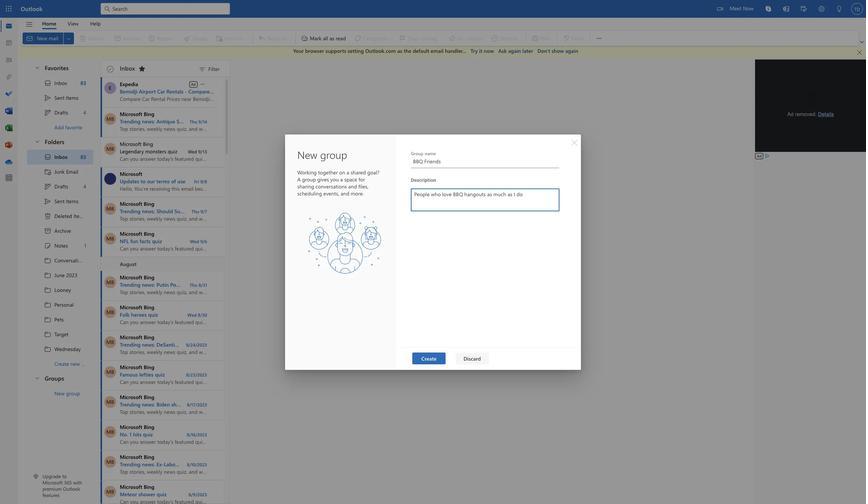 Task type: locate. For each thing, give the bounding box(es) containing it.
microsoft up meteor
[[120, 484, 142, 491]]

handler...
[[445, 47, 467, 54]]

2 vertical spatial 
[[34, 376, 40, 382]]

 down 
[[44, 183, 51, 190]]

1 vertical spatial 
[[34, 139, 40, 145]]

microsoft for nfl fun facts quiz
[[120, 230, 142, 237]]

bing up "no. 1 hits quiz"
[[144, 424, 155, 431]]

0 horizontal spatial create
[[54, 361, 69, 368]]

select a conversation checkbox up m checkbox
[[102, 138, 120, 155]]

2  button from the top
[[31, 135, 43, 149]]

1 vertical spatial inbox
[[54, 80, 67, 87]]

 down favorites
[[44, 79, 51, 87]]

bing for trending news: biden shouts during speech, challenges… and more
[[144, 394, 155, 401]]

microsoft down folk on the bottom left
[[120, 334, 142, 341]]

microsoft down fun
[[120, 274, 142, 281]]

1 vertical spatial thu
[[192, 209, 199, 214]]

inbox inside favorites tree
[[54, 80, 67, 87]]

and
[[273, 118, 282, 125], [349, 183, 357, 190], [341, 190, 350, 197], [269, 208, 278, 215], [260, 281, 269, 289], [235, 341, 243, 348], [264, 341, 273, 348], [255, 401, 264, 408], [269, 461, 278, 468]]

 tree item down 'favorites' tree item
[[27, 90, 93, 105]]

inbox for first  tree item
[[54, 80, 67, 87]]

more right woke…
[[274, 341, 286, 348]]

1 vertical spatial select a conversation checkbox
[[102, 271, 120, 289]]

bing for no. 1 hits quiz
[[144, 424, 155, 431]]

sent up the  tree item
[[54, 198, 65, 205]]

 inbox inside favorites tree
[[44, 79, 67, 87]]

tree containing 
[[27, 150, 102, 372]]

ask
[[499, 47, 507, 54]]

6 trending from the top
[[120, 461, 141, 468]]

thu left 9/14
[[190, 119, 197, 125]]

Select all messages checkbox
[[105, 64, 115, 74]]

2 horizontal spatial group
[[321, 148, 347, 162]]

outlook link
[[21, 0, 43, 18]]

2 select a conversation checkbox from the top
[[102, 451, 120, 468]]

ad inside message list no conversations selected list box
[[191, 81, 196, 87]]

1 vertical spatial 
[[44, 198, 51, 205]]

bing down airport
[[144, 110, 155, 118]]

thu 9/14
[[190, 119, 207, 125]]

microsoft bing image for trending news: ex-labor secretary robert reich answers the… and more
[[104, 457, 116, 468]]

2 trending from the top
[[120, 208, 141, 215]]

create for create
[[422, 356, 437, 363]]

 tree item
[[27, 253, 102, 268], [27, 268, 93, 283], [27, 283, 93, 298], [27, 298, 93, 313], [27, 313, 93, 327], [27, 327, 93, 342], [27, 342, 93, 357]]

8/16/2023
[[187, 432, 207, 438]]

 for  wednesday
[[44, 346, 51, 353]]

 button for favorites
[[31, 61, 43, 75]]

create inside create new folder tree item
[[54, 361, 69, 368]]

 tree item down pets
[[27, 327, 93, 342]]

mb for no. 1 hits quiz
[[106, 429, 114, 436]]

1  from the top
[[44, 109, 51, 116]]

4 up add favorite tree item
[[83, 109, 86, 116]]

0 horizontal spatial to
[[62, 474, 67, 480]]

1 microsoft bing image from the top
[[104, 113, 116, 125]]

microsoft down "no. 1 hits quiz"
[[120, 454, 142, 461]]

 tree item
[[27, 90, 93, 105], [27, 194, 93, 209]]

1 vertical spatial group
[[302, 176, 316, 183]]

wed 9/13
[[188, 149, 207, 155]]

0 vertical spatial select a conversation checkbox
[[102, 361, 120, 378]]

new group alert dialog
[[0, 0, 867, 505]]

2 again from the left
[[566, 47, 579, 54]]

5 news: from the top
[[142, 401, 155, 408]]

0 vertical spatial 83
[[80, 80, 86, 87]]

folk
[[120, 311, 130, 318]]

1  from the top
[[44, 257, 51, 264]]

6  from the top
[[44, 331, 51, 338]]

thu
[[190, 119, 197, 125], [192, 209, 199, 214], [190, 282, 197, 288]]

news: left putin
[[142, 281, 155, 289]]

1  from the top
[[44, 79, 51, 87]]

1 mb from the top
[[106, 115, 114, 122]]

 button
[[31, 61, 43, 75], [31, 135, 43, 149], [31, 372, 43, 385]]

8 mb from the top
[[106, 369, 114, 376]]

putin
[[157, 281, 169, 289]]

bing for legendary monsters quiz
[[143, 140, 153, 147]]

microsoft for famous lefties quiz
[[120, 364, 142, 371]]

mb for meteor shower quiz
[[106, 489, 114, 496]]

 tree item up deleted
[[27, 194, 93, 209]]

 button
[[136, 63, 148, 75]]

microsoft inside upgrade to microsoft 365 with premium outlook features
[[43, 480, 63, 486]]

 tree item
[[27, 165, 93, 179]]

microsoft bing image
[[104, 113, 116, 125], [104, 233, 116, 245], [104, 277, 116, 289], [104, 337, 116, 348], [104, 427, 116, 438], [104, 457, 116, 468]]

1 vertical spatial 
[[44, 183, 51, 190]]

microsoft for trending news: biden shouts during speech, challenges… and more
[[120, 394, 142, 401]]

1 vertical spatial outlook
[[63, 486, 80, 493]]

 looney
[[44, 287, 71, 294]]

wednesday
[[54, 346, 81, 353]]

 mark all as read
[[301, 35, 346, 42]]

1 vertical spatial  tree item
[[27, 179, 93, 194]]

3  from the top
[[34, 376, 40, 382]]


[[44, 94, 51, 102], [44, 198, 51, 205]]

microsoft down bemidji
[[120, 110, 142, 118]]

news: for putin
[[142, 281, 155, 289]]

bing for trending news: ex-labor secretary robert reich answers the… and more
[[144, 454, 155, 461]]

ad left the set your advertising preferences icon
[[758, 153, 762, 159]]

4 microsoft bing image from the top
[[104, 337, 116, 348]]

thu for to
[[190, 282, 197, 288]]

mb for legendary monsters quiz
[[106, 145, 114, 152]]

1 horizontal spatial outlook
[[63, 486, 80, 493]]

wed for folk heroes quiz
[[188, 312, 197, 318]]

2 4 from the top
[[83, 183, 86, 190]]

tab list containing home
[[37, 18, 107, 29]]

2  from the top
[[44, 198, 51, 205]]

0 vertical spatial 
[[44, 79, 51, 87]]

our
[[147, 178, 155, 185]]

6 microsoft bing image from the top
[[104, 457, 116, 468]]

1 select a conversation checkbox from the top
[[102, 138, 120, 155]]

0 vertical spatial items
[[66, 94, 78, 101]]

microsoft for folk heroes quiz
[[120, 304, 142, 311]]

1 horizontal spatial new
[[298, 148, 318, 162]]

2 drafts from the top
[[54, 183, 68, 190]]

1 vertical spatial  button
[[31, 135, 43, 149]]

create
[[422, 356, 437, 363], [54, 361, 69, 368]]

2 vertical spatial  button
[[31, 372, 43, 385]]

microsoft bing image for trending news: biden shouts during speech, challenges… and more
[[104, 397, 116, 408]]

 inside favorites tree
[[44, 109, 51, 116]]

 down 
[[44, 257, 51, 264]]

new group down groups tree item
[[54, 390, 80, 398]]

 left favorites
[[34, 65, 40, 71]]

2 vertical spatial thu
[[190, 282, 197, 288]]

 inside 'favorites' tree item
[[34, 65, 40, 71]]

0 vertical spatial ad
[[191, 81, 196, 87]]

0 vertical spatial 1
[[84, 242, 86, 249]]

select a conversation checkbox left hits
[[102, 421, 120, 438]]

conversations
[[316, 183, 347, 190]]

microsoft down the updates
[[120, 200, 142, 207]]

 tree item up the add in the top left of the page
[[27, 105, 93, 120]]

Select a conversation checkbox
[[102, 167, 120, 185]]

bing up folk heroes quiz
[[144, 304, 155, 311]]

0 vertical spatial 
[[44, 109, 51, 116]]

6 news: from the top
[[142, 461, 155, 468]]

0 vertical spatial sent
[[54, 94, 65, 101]]

message list no conversations selected list box
[[101, 77, 295, 505]]

1 vertical spatial  sent items
[[44, 198, 78, 205]]

 drafts inside favorites tree
[[44, 109, 68, 116]]

0 vertical spatial  sent items
[[44, 94, 78, 102]]

 inside favorites tree
[[44, 94, 51, 102]]

4 inside favorites tree
[[83, 109, 86, 116]]

0 vertical spatial to
[[141, 178, 146, 185]]

 for 1st  tree item from the bottom
[[44, 153, 51, 161]]

microsoft bing up the meteor shower quiz
[[120, 484, 155, 491]]

antique
[[157, 118, 175, 125]]

0 vertical spatial inbox
[[120, 64, 135, 72]]

a right you
[[341, 176, 343, 183]]

1 horizontal spatial group
[[302, 176, 316, 183]]

0 vertical spatial  tree item
[[27, 90, 93, 105]]

 tree item
[[27, 105, 93, 120], [27, 179, 93, 194]]

1 vertical spatial wed
[[190, 239, 199, 244]]

4 mb from the top
[[106, 235, 114, 242]]

fri
[[194, 179, 199, 185]]

to for updates to our terms of use
[[141, 178, 146, 185]]

the…
[[255, 461, 268, 468]]

microsoft for trending news: putin powerless to complain about china… and more
[[120, 274, 142, 281]]

trending for trending news: desantis disappears, vivek rises and woke… and more
[[120, 341, 141, 348]]

1 trending from the top
[[120, 118, 141, 125]]

trending down the updates
[[120, 208, 141, 215]]

 tree item
[[27, 76, 93, 90], [27, 150, 93, 165]]

 sent items down 'favorites' tree item
[[44, 94, 78, 102]]

1 vertical spatial ad
[[758, 153, 762, 159]]

 inbox for first  tree item
[[44, 79, 67, 87]]

bing down folk heroes quiz
[[144, 334, 155, 341]]

1 4 from the top
[[83, 109, 86, 116]]

0 vertical spatial  button
[[31, 61, 43, 75]]

select a conversation checkbox right folder
[[102, 361, 120, 378]]

10 microsoft bing from the top
[[120, 424, 155, 431]]

5  from the top
[[44, 316, 51, 324]]

bing down our
[[144, 200, 155, 207]]

1  tree item from the top
[[27, 253, 102, 268]]

 for folders
[[34, 139, 40, 145]]

 for first  tree item
[[44, 79, 51, 87]]


[[857, 50, 863, 55]]

select a conversation checkbox down no.
[[102, 451, 120, 468]]

disqualify
[[212, 208, 234, 215]]

6 microsoft bing from the top
[[120, 304, 155, 311]]

select a conversation checkbox for trending news: ex-labor secretary robert reich answers the… and more
[[102, 451, 120, 468]]

supports
[[326, 47, 347, 54]]

1 microsoft bing from the top
[[120, 110, 155, 118]]

1  sent items from the top
[[44, 94, 78, 102]]

select a conversation checkbox for nfl fun facts quiz
[[102, 227, 120, 245]]

news: left ex-
[[142, 461, 155, 468]]

4 microsoft bing image from the top
[[104, 367, 116, 378]]

microsoft bing
[[120, 110, 155, 118], [120, 140, 153, 147], [120, 200, 155, 207], [120, 230, 155, 237], [120, 274, 155, 281], [120, 304, 155, 311], [120, 334, 155, 341], [120, 364, 155, 371], [120, 394, 155, 401], [120, 424, 155, 431], [120, 454, 155, 461], [120, 484, 155, 491]]

4 left microsoft image
[[83, 183, 86, 190]]

3 mb from the top
[[106, 205, 114, 212]]

select a conversation checkbox for folk heroes quiz
[[102, 301, 120, 318]]

no.
[[120, 431, 128, 438]]

0 horizontal spatial new
[[54, 390, 65, 398]]

6  tree item from the top
[[27, 327, 93, 342]]

don't show again
[[538, 47, 579, 54]]

microsoft bing for trending news: putin powerless to complain about china… and more
[[120, 274, 155, 281]]

3 news: from the top
[[142, 281, 155, 289]]

shared
[[351, 169, 366, 176]]

quiz right shower at bottom left
[[157, 491, 167, 498]]

1 horizontal spatial again
[[566, 47, 579, 54]]

hits
[[133, 431, 142, 438]]

2  drafts from the top
[[44, 183, 68, 190]]

inbox heading
[[120, 61, 148, 77]]

microsoft for trending news: antique singer sewing machine values & what… and more
[[120, 110, 142, 118]]

drafts
[[54, 109, 68, 116], [54, 183, 68, 190]]

help button
[[85, 18, 106, 29]]

drafts for 2nd  tree item
[[54, 183, 68, 190]]

 for  personal
[[44, 301, 51, 309]]

1  drafts from the top
[[44, 109, 68, 116]]

0 horizontal spatial as
[[330, 35, 335, 42]]

bing up shower at bottom left
[[144, 484, 155, 491]]

5 microsoft bing image from the top
[[104, 427, 116, 438]]

1 vertical spatial select a conversation checkbox
[[102, 451, 120, 468]]

4 inside tree
[[83, 183, 86, 190]]

create new folder tree item
[[27, 357, 95, 372]]

12 microsoft bing from the top
[[120, 484, 155, 491]]

1 horizontal spatial create
[[422, 356, 437, 363]]

working together on a shared goal? a group gives you a space for sharing conversations and files, scheduling events, and more.
[[298, 169, 380, 197]]

june
[[54, 272, 65, 279]]

trending up meteor
[[120, 461, 141, 468]]

quiz right lefties
[[155, 371, 165, 378]]

items up favorite
[[66, 94, 78, 101]]

7 mb from the top
[[106, 339, 114, 346]]

group inside tree item
[[66, 390, 80, 398]]

0 vertical spatial  drafts
[[44, 109, 68, 116]]

quiz right heroes
[[148, 311, 158, 318]]

1  from the top
[[34, 65, 40, 71]]

your
[[293, 47, 304, 54]]

calendar image
[[5, 40, 13, 47]]

0 vertical spatial outlook
[[21, 5, 43, 13]]

2  from the top
[[44, 153, 51, 161]]

2 news: from the top
[[142, 208, 155, 215]]

2 microsoft bing image from the top
[[104, 233, 116, 245]]

 tree item down target
[[27, 342, 93, 357]]

again inside button
[[566, 47, 579, 54]]

1 right no.
[[130, 431, 132, 438]]

1 sent from the top
[[54, 94, 65, 101]]

1 vertical spatial sent
[[54, 198, 65, 205]]

meteor
[[120, 491, 137, 498]]

6 microsoft bing image from the top
[[104, 487, 116, 498]]

mb for trending news: ex-labor secretary robert reich answers the… and more
[[106, 459, 114, 466]]

1 select a conversation checkbox from the top
[[102, 108, 120, 125]]

1 vertical spatial 1
[[130, 431, 132, 438]]

view
[[68, 20, 79, 27]]

mb for trending news: should supreme court disqualify trump from… and more
[[106, 205, 114, 212]]

1 vertical spatial 83
[[80, 154, 86, 161]]

more right from…
[[280, 208, 292, 215]]

items right deleted
[[74, 213, 86, 220]]

 inside folders tree item
[[34, 139, 40, 145]]

microsoft bing image for trending news: antique singer sewing machine values & what… and more
[[104, 113, 116, 125]]

microsoft up famous
[[120, 364, 142, 371]]

add favorite
[[54, 124, 83, 131]]

 tree item down notes
[[27, 253, 102, 268]]

as right all
[[330, 35, 335, 42]]

0 vertical spatial new group
[[298, 148, 347, 162]]

tab list
[[37, 18, 107, 29]]

0 vertical spatial  tree item
[[27, 105, 93, 120]]

inbox
[[120, 64, 135, 72], [54, 80, 67, 87], [54, 154, 68, 161]]

1 vertical spatial  tree item
[[27, 194, 93, 209]]

0 horizontal spatial new group
[[54, 390, 80, 398]]

0 horizontal spatial group
[[66, 390, 80, 398]]

select a conversation checkbox for trending news: antique singer sewing machine values & what… and more
[[102, 108, 120, 125]]

create for create new folder
[[54, 361, 69, 368]]

 inbox up junk
[[44, 153, 68, 161]]

files image
[[5, 74, 13, 81]]

5 select a conversation checkbox from the top
[[102, 331, 120, 348]]

labor
[[164, 461, 177, 468]]

microsoft bing for meteor shower quiz
[[120, 484, 155, 491]]

select a conversation checkbox for trending news: desantis disappears, vivek rises and woke… and more
[[102, 331, 120, 348]]

10 mb from the top
[[106, 429, 114, 436]]

 left groups
[[34, 376, 40, 382]]

for
[[359, 176, 365, 183]]

news: for biden
[[142, 401, 155, 408]]

items inside favorites tree
[[66, 94, 78, 101]]

2  inbox from the top
[[44, 153, 68, 161]]

folk heroes quiz
[[120, 311, 158, 318]]

new up working
[[298, 148, 318, 162]]

3  from the top
[[44, 287, 51, 294]]

group
[[321, 148, 347, 162], [302, 176, 316, 183], [66, 390, 80, 398]]

1 horizontal spatial to
[[141, 178, 146, 185]]

 button inside groups tree item
[[31, 372, 43, 385]]

 tree item down  personal
[[27, 313, 93, 327]]

famous
[[120, 371, 138, 378]]

7 select a conversation checkbox from the top
[[102, 481, 120, 498]]

to inside upgrade to microsoft 365 with premium outlook features
[[62, 474, 67, 480]]

6 mb from the top
[[106, 309, 114, 316]]

 sent items up the  tree item
[[44, 198, 78, 205]]


[[44, 79, 51, 87], [44, 153, 51, 161]]

1 horizontal spatial new group
[[298, 148, 347, 162]]

Select a conversation checkbox
[[102, 108, 120, 125], [102, 271, 120, 289], [102, 421, 120, 438]]

0 horizontal spatial a
[[341, 176, 343, 183]]

microsoft bing image inside mb option
[[104, 367, 116, 378]]

83 inside favorites tree
[[80, 80, 86, 87]]

outlook banner
[[0, 0, 867, 18]]

now
[[744, 5, 754, 12]]

1 vertical spatial new
[[54, 390, 65, 398]]

microsoft bing for trending news: ex-labor secretary robert reich answers the… and more
[[120, 454, 155, 461]]

select a conversation checkbox down famous
[[102, 391, 120, 408]]

0 vertical spatial select a conversation checkbox
[[102, 108, 120, 125]]

11 mb from the top
[[106, 459, 114, 466]]

5 trending from the top
[[120, 401, 141, 408]]

trending for trending news: should supreme court disqualify trump from… and more
[[120, 208, 141, 215]]

Select a conversation checkbox
[[102, 138, 120, 155], [102, 197, 120, 215], [102, 227, 120, 245], [102, 301, 120, 318], [102, 331, 120, 348], [102, 391, 120, 408], [102, 481, 120, 498]]

again right ask
[[509, 47, 522, 54]]

sent up the add in the top left of the page
[[54, 94, 65, 101]]

0 horizontal spatial 1
[[84, 242, 86, 249]]

83 for 1st  tree item from the bottom
[[80, 154, 86, 161]]

drafts inside favorites tree
[[54, 109, 68, 116]]

select a conversation checkbox for meteor shower quiz
[[102, 481, 120, 498]]

2 select a conversation checkbox from the top
[[102, 197, 120, 215]]

3 select a conversation checkbox from the top
[[102, 421, 120, 438]]

1 select a conversation checkbox from the top
[[102, 361, 120, 378]]

6 select a conversation checkbox from the top
[[102, 391, 120, 408]]

1 vertical spatial 
[[44, 153, 51, 161]]

2 vertical spatial inbox
[[54, 154, 68, 161]]

&
[[249, 118, 253, 125]]

microsoft for trending news: should supreme court disqualify trump from… and more
[[120, 200, 142, 207]]

mb for trending news: desantis disappears, vivek rises and woke… and more
[[106, 339, 114, 346]]

don't show again button
[[538, 47, 579, 55]]

outlook right the 'premium'
[[63, 486, 80, 493]]

1 vertical spatial  inbox
[[44, 153, 68, 161]]

1  tree item from the top
[[27, 90, 93, 105]]

goal?
[[368, 169, 380, 176]]

1 microsoft bing image from the top
[[104, 143, 116, 155]]

try it now
[[471, 47, 494, 54]]

 down  target
[[44, 346, 51, 353]]

microsoft bing up heroes
[[120, 304, 155, 311]]

select a conversation checkbox for trending news: biden shouts during speech, challenges… and more
[[102, 391, 120, 408]]

0 vertical spatial drafts
[[54, 109, 68, 116]]

 inside groups tree item
[[34, 376, 40, 382]]

1 vertical spatial as
[[398, 47, 403, 54]]

2 vertical spatial items
[[74, 213, 86, 220]]

0 horizontal spatial ad
[[191, 81, 196, 87]]

new inside tree item
[[54, 390, 65, 398]]

updates to our terms of use
[[120, 178, 186, 185]]

more apps image
[[5, 175, 13, 182]]

microsoft bing down hits
[[120, 454, 155, 461]]

2 microsoft bing from the top
[[120, 140, 153, 147]]

DescriptionTell people the purpose of your group text field
[[412, 189, 560, 211]]

2 vertical spatial to
[[62, 474, 67, 480]]

0 vertical spatial 
[[34, 65, 40, 71]]

tree
[[27, 150, 102, 372]]

1 news: from the top
[[142, 118, 155, 125]]

set your advertising preferences image
[[765, 153, 771, 159]]

secretary
[[179, 461, 201, 468]]

2 select a conversation checkbox from the top
[[102, 271, 120, 289]]

8 microsoft bing from the top
[[120, 364, 155, 371]]

0 horizontal spatial outlook
[[21, 5, 43, 13]]

Select a conversation checkbox
[[102, 361, 120, 378], [102, 451, 120, 468]]

1 inside "" tree item
[[84, 242, 86, 249]]

3  button from the top
[[31, 372, 43, 385]]

nfl fun facts quiz
[[120, 238, 162, 245]]

new down groups tree item
[[54, 390, 65, 398]]

2  from the top
[[44, 183, 51, 190]]

woke…
[[245, 341, 262, 348]]

microsoft for trending news: ex-labor secretary robert reich answers the… and more
[[120, 454, 142, 461]]

should
[[157, 208, 173, 215]]

5 microsoft bing image from the top
[[104, 397, 116, 408]]

select a conversation checkbox down folk on the bottom left
[[102, 331, 120, 348]]

12 mb from the top
[[106, 489, 114, 496]]

new inside document
[[298, 148, 318, 162]]

news: for should
[[142, 208, 155, 215]]

0 vertical spatial new
[[298, 148, 318, 162]]

9 mb from the top
[[106, 399, 114, 406]]

bing for nfl fun facts quiz
[[144, 230, 155, 237]]

microsoft bing image
[[104, 143, 116, 155], [104, 203, 116, 215], [104, 307, 116, 318], [104, 367, 116, 378], [104, 397, 116, 408], [104, 487, 116, 498]]

1  inbox from the top
[[44, 79, 67, 87]]

wed left 9/6
[[190, 239, 199, 244]]

microsoft bing image for famous lefties quiz
[[104, 367, 116, 378]]

news: for desantis
[[142, 341, 155, 348]]

bing up lefties
[[144, 364, 155, 371]]

meet now
[[730, 5, 754, 12]]

0 vertical spatial  inbox
[[44, 79, 67, 87]]

 tree item up pets
[[27, 298, 93, 313]]

83 left e
[[80, 80, 86, 87]]

2 83 from the top
[[80, 154, 86, 161]]

1 vertical spatial drafts
[[54, 183, 68, 190]]

1 vertical spatial  tree item
[[27, 150, 93, 165]]

group inside working together on a shared goal? a group gives you a space for sharing conversations and files, scheduling events, and more.
[[302, 176, 316, 183]]

biden
[[157, 401, 170, 408]]

3 select a conversation checkbox from the top
[[102, 227, 120, 245]]

wed for legendary monsters quiz
[[188, 149, 197, 155]]

 tree item
[[27, 209, 93, 224]]

microsoft
[[120, 110, 142, 118], [120, 140, 142, 147], [120, 170, 142, 177], [120, 200, 142, 207], [120, 230, 142, 237], [120, 274, 142, 281], [120, 304, 142, 311], [120, 334, 142, 341], [120, 364, 142, 371], [120, 394, 142, 401], [120, 424, 142, 431], [120, 454, 142, 461], [43, 480, 63, 486], [120, 484, 142, 491]]

bing up facts
[[144, 230, 155, 237]]

2 vertical spatial group
[[66, 390, 80, 398]]

 tree item down june
[[27, 283, 93, 298]]

1 horizontal spatial 1
[[130, 431, 132, 438]]

new group document
[[0, 0, 867, 505]]

microsoft bing image for meteor shower quiz
[[104, 487, 116, 498]]

items inside  deleted items
[[74, 213, 86, 220]]

1 vertical spatial 4
[[83, 183, 86, 190]]

thu left 8/31
[[190, 282, 197, 288]]

name
[[425, 150, 436, 156]]

0 vertical spatial 
[[44, 94, 51, 102]]

and right from…
[[269, 208, 278, 215]]

and right woke…
[[264, 341, 273, 348]]

1 vertical spatial  drafts
[[44, 183, 68, 190]]

0 vertical spatial 4
[[83, 109, 86, 116]]

home
[[42, 20, 56, 27]]

1 vertical spatial new group
[[54, 390, 80, 398]]

files,
[[359, 183, 369, 190]]

2 microsoft bing image from the top
[[104, 203, 116, 215]]

2 mb from the top
[[106, 145, 114, 152]]

 for  target
[[44, 331, 51, 338]]

7  from the top
[[44, 346, 51, 353]]

microsoft for trending news: desantis disappears, vivek rises and woke… and more
[[120, 334, 142, 341]]

 button inside folders tree item
[[31, 135, 43, 149]]

2 horizontal spatial to
[[195, 281, 200, 289]]

new group
[[298, 148, 347, 162], [54, 390, 80, 398]]

microsoft bing for trending news: desantis disappears, vivek rises and woke… and more
[[120, 334, 155, 341]]

4 news: from the top
[[142, 341, 155, 348]]

add favorite tree item
[[27, 120, 93, 135]]

wed left the 9/13
[[188, 149, 197, 155]]

microsoft up the updates
[[120, 170, 142, 177]]

you
[[331, 176, 339, 183]]

4 select a conversation checkbox from the top
[[102, 301, 120, 318]]

outlook
[[21, 5, 43, 13], [63, 486, 80, 493]]

microsoft up folk on the bottom left
[[120, 304, 142, 311]]

trending
[[120, 118, 141, 125], [120, 208, 141, 215], [120, 281, 141, 289], [120, 341, 141, 348], [120, 401, 141, 408], [120, 461, 141, 468]]

microsoft up "no. 1 hits quiz"
[[120, 424, 142, 431]]

news: for ex-
[[142, 461, 155, 468]]

 tree item down favorites
[[27, 76, 93, 90]]

news: left desantis
[[142, 341, 155, 348]]

5  tree item from the top
[[27, 313, 93, 327]]

message list section
[[101, 59, 295, 505]]

1  tree item from the top
[[27, 105, 93, 120]]

0 vertical spatial  tree item
[[27, 76, 93, 90]]

2  from the top
[[44, 272, 51, 279]]

 tree item down junk
[[27, 179, 93, 194]]

3 microsoft bing from the top
[[120, 200, 155, 207]]

1 83 from the top
[[80, 80, 86, 87]]

bing down lefties
[[144, 394, 155, 401]]

trending for trending news: biden shouts during speech, challenges… and more
[[120, 401, 141, 408]]

excel image
[[5, 125, 13, 132]]

quiz for heroes
[[148, 311, 158, 318]]

microsoft for meteor shower quiz
[[120, 484, 142, 491]]

favorites tree item
[[27, 61, 93, 76]]

microsoft bing up fun
[[120, 230, 155, 237]]

airport
[[139, 88, 156, 95]]

0 vertical spatial wed
[[188, 149, 197, 155]]

 button inside 'favorites' tree item
[[31, 61, 43, 75]]

again right "show"
[[566, 47, 579, 54]]

 button for groups
[[31, 372, 43, 385]]

word image
[[5, 108, 13, 115]]

11 microsoft bing from the top
[[120, 454, 155, 461]]

 inbox
[[44, 79, 67, 87], [44, 153, 68, 161]]

2 vertical spatial wed
[[188, 312, 197, 318]]

create inside button
[[422, 356, 437, 363]]

sent inside favorites tree
[[54, 94, 65, 101]]

 inbox for 1st  tree item from the bottom
[[44, 153, 68, 161]]

news:
[[142, 118, 155, 125], [142, 208, 155, 215], [142, 281, 155, 289], [142, 341, 155, 348], [142, 401, 155, 408], [142, 461, 155, 468]]

 up add favorite tree item
[[44, 109, 51, 116]]

1  button from the top
[[31, 61, 43, 75]]

 left folders
[[34, 139, 40, 145]]

wed 8/30
[[188, 312, 207, 318]]

a right 'on'
[[347, 169, 350, 176]]

rentals
[[167, 88, 184, 95]]

powerpoint image
[[5, 142, 13, 149]]

4  from the top
[[44, 301, 51, 309]]

microsoft bing image for trending news: putin powerless to complain about china… and more
[[104, 277, 116, 289]]

 left june
[[44, 272, 51, 279]]

 for 2nd  tree item from the bottom of the new group application
[[44, 109, 51, 116]]

microsoft bing image for folk heroes quiz
[[104, 307, 116, 318]]

create new folder
[[54, 361, 95, 368]]

3 microsoft bing image from the top
[[104, 277, 116, 289]]

1 again from the left
[[509, 47, 522, 54]]

microsoft down famous
[[120, 394, 142, 401]]

1 drafts from the top
[[54, 109, 68, 116]]

select a conversation checkbox for no. 1 hits quiz
[[102, 421, 120, 438]]

5 microsoft bing from the top
[[120, 274, 155, 281]]

bing for meteor shower quiz
[[144, 484, 155, 491]]

mail image
[[5, 23, 13, 30]]

machine
[[212, 118, 232, 125]]

 drafts down junk
[[44, 183, 68, 190]]

83
[[80, 80, 86, 87], [80, 154, 86, 161]]

0 vertical spatial as
[[330, 35, 335, 42]]

microsoft bing image inside mb option
[[104, 457, 116, 468]]

0 vertical spatial thu
[[190, 119, 197, 125]]

mb for trending news: putin powerless to complain about china… and more
[[106, 279, 114, 286]]

news: left should in the left of the page
[[142, 208, 155, 215]]

1 up history
[[84, 242, 86, 249]]

0 horizontal spatial again
[[509, 47, 522, 54]]

83 down folders tree item
[[80, 154, 86, 161]]


[[25, 21, 33, 28]]

microsoft bing for folk heroes quiz
[[120, 304, 155, 311]]

setting
[[348, 47, 364, 54]]

select a conversation checkbox for legendary monsters quiz
[[102, 138, 120, 155]]

trending up famous
[[120, 341, 141, 348]]

3 trending from the top
[[120, 281, 141, 289]]

9 microsoft bing from the top
[[120, 394, 155, 401]]

as inside  mark all as read
[[330, 35, 335, 42]]

 inside favorites tree
[[44, 79, 51, 87]]

legendary monsters quiz
[[120, 148, 177, 155]]

microsoft up fun
[[120, 230, 142, 237]]

2 vertical spatial select a conversation checkbox
[[102, 421, 120, 438]]

wed left 8/30
[[188, 312, 197, 318]]



Task type: vqa. For each thing, say whether or not it's contained in the screenshot.


Task type: describe. For each thing, give the bounding box(es) containing it.
1 horizontal spatial a
[[347, 169, 350, 176]]

quiz right hits
[[143, 431, 153, 438]]

bing for trending news: antique singer sewing machine values & what… and more
[[144, 110, 155, 118]]

 button for folders
[[31, 135, 43, 149]]

bemidji
[[120, 88, 138, 95]]

mb for folk heroes quiz
[[106, 309, 114, 316]]

don't
[[538, 47, 551, 54]]

new group application
[[0, 0, 867, 505]]

premium features image
[[33, 475, 38, 480]]

 for 2nd  tree item
[[44, 183, 51, 190]]

microsoft bing image for trending news: should supreme court disqualify trump from… and more
[[104, 203, 116, 215]]

challenges…
[[224, 401, 253, 408]]


[[44, 168, 51, 176]]

complain
[[201, 281, 224, 289]]

onedrive image
[[5, 159, 13, 166]]

 sent items inside favorites tree
[[44, 94, 78, 102]]

microsoft bing for trending news: biden shouts during speech, challenges… and more
[[120, 394, 155, 401]]

new group inside document
[[298, 148, 347, 162]]

together
[[318, 169, 338, 176]]

wed for nfl fun facts quiz
[[190, 239, 199, 244]]

view button
[[62, 18, 84, 29]]

ex-
[[157, 461, 164, 468]]

and left files,
[[349, 183, 357, 190]]

2 sent from the top
[[54, 198, 65, 205]]

meteor shower quiz
[[120, 491, 167, 498]]

8/31
[[199, 282, 207, 288]]

heroes
[[131, 311, 147, 318]]

microsoft bing image for legendary monsters quiz
[[104, 143, 116, 155]]

 tree item
[[27, 224, 93, 239]]

1 inside message list no conversations selected list box
[[130, 431, 132, 438]]

later
[[523, 47, 534, 54]]

rises
[[221, 341, 233, 348]]

trending for trending news: antique singer sewing machine values & what… and more
[[120, 118, 141, 125]]

expedia
[[120, 81, 138, 88]]

again inside 'button'
[[509, 47, 522, 54]]

folders
[[45, 138, 64, 146]]

2  tree item from the top
[[27, 268, 93, 283]]

8/17/2023
[[187, 402, 207, 408]]

famous lefties quiz
[[120, 371, 165, 378]]

more.
[[351, 190, 364, 197]]

no. 1 hits quiz
[[120, 431, 153, 438]]

mb for trending news: antique singer sewing machine values & what… and more
[[106, 115, 114, 122]]

-
[[185, 88, 187, 95]]

group
[[411, 150, 424, 156]]

expedia image
[[104, 82, 116, 94]]

fri 9/8
[[194, 179, 207, 185]]

notes
[[54, 242, 68, 249]]

to for upgrade to microsoft 365 with premium outlook features
[[62, 474, 67, 480]]

ask again later button
[[499, 47, 534, 55]]

 for favorites
[[34, 65, 40, 71]]

quiz for lefties
[[155, 371, 165, 378]]

8/9/2023
[[189, 492, 207, 498]]

favorite
[[65, 124, 83, 131]]

compare
[[189, 88, 210, 95]]

2  tree item from the top
[[27, 194, 93, 209]]

trending for trending news: ex-labor secretary robert reich answers the… and more
[[120, 461, 141, 468]]

and right china…
[[260, 281, 269, 289]]

facts
[[140, 238, 151, 245]]

inbox for 1st  tree item from the bottom
[[54, 154, 68, 161]]

meet
[[730, 5, 742, 12]]

add
[[54, 124, 64, 131]]

all
[[323, 35, 328, 42]]

inbox inside inbox 
[[120, 64, 135, 72]]

microsoft bing image for trending news: desantis disappears, vivek rises and woke… and more
[[104, 337, 116, 348]]

move & delete group
[[23, 31, 251, 46]]

365
[[64, 480, 72, 486]]

microsoft bing for trending news: antique singer sewing machine values & what… and more
[[120, 110, 155, 118]]

mb for trending news: biden shouts during speech, challenges… and more
[[106, 399, 114, 406]]

 for  pets
[[44, 316, 51, 324]]

monsters
[[145, 148, 166, 155]]

2  tree item from the top
[[27, 179, 93, 194]]

 tree item
[[27, 239, 93, 253]]

values
[[233, 118, 248, 125]]

quiz for shower
[[157, 491, 167, 498]]

new group tree item
[[27, 387, 93, 401]]

microsoft bing image for no. 1 hits quiz
[[104, 427, 116, 438]]

china…
[[241, 281, 259, 289]]

ask again later
[[499, 47, 534, 54]]

 for  looney
[[44, 287, 51, 294]]

more right china…
[[270, 281, 283, 289]]

bing for famous lefties quiz
[[144, 364, 155, 371]]

microsoft bing for no. 1 hits quiz
[[120, 424, 155, 431]]

people image
[[5, 57, 13, 64]]

left-rail-appbar navigation
[[1, 18, 16, 171]]

desantis
[[157, 341, 177, 348]]

tags group
[[298, 31, 525, 46]]

3  tree item from the top
[[27, 283, 93, 298]]


[[107, 66, 114, 72]]

scheduling
[[298, 190, 322, 197]]

filter
[[209, 66, 220, 73]]

events,
[[324, 190, 340, 197]]

car
[[157, 88, 165, 95]]

thu for sewing
[[190, 119, 197, 125]]

and left more.
[[341, 190, 350, 197]]

trending news: ex-labor secretary robert reich answers the… and more
[[120, 461, 292, 468]]

supreme
[[175, 208, 195, 215]]

 notes
[[44, 242, 68, 250]]

tab list inside new group application
[[37, 18, 107, 29]]

0 vertical spatial group
[[321, 148, 347, 162]]

mb for famous lefties quiz
[[106, 369, 114, 376]]

of
[[171, 178, 176, 185]]

to do image
[[5, 91, 13, 98]]

 archive
[[44, 227, 71, 235]]

 for groups
[[34, 376, 40, 382]]

and right 'what…'
[[273, 118, 282, 125]]

microsoft for no. 1 hits quiz
[[120, 424, 142, 431]]

 conversation history
[[44, 257, 102, 264]]

and right "rises"
[[235, 341, 243, 348]]

9/13
[[198, 149, 207, 155]]

 personal
[[44, 301, 74, 309]]

microsoft bing for famous lefties quiz
[[120, 364, 155, 371]]

try it now button
[[471, 47, 494, 55]]

more right 'what…'
[[283, 118, 295, 125]]

drafts for 2nd  tree item from the bottom of the new group application
[[54, 109, 68, 116]]

Group name text field
[[413, 157, 558, 166]]

microsoft image
[[104, 173, 116, 185]]

8/23/2023
[[186, 372, 207, 378]]

trending news: biden shouts during speech, challenges… and more
[[120, 401, 277, 408]]

more right the…
[[279, 461, 292, 468]]

mb for nfl fun facts quiz
[[106, 235, 114, 242]]

groups tree item
[[27, 372, 93, 387]]

bing for folk heroes quiz
[[144, 304, 155, 311]]

bing for trending news: putin powerless to complain about china… and more
[[144, 274, 155, 281]]

microsoft bing for nfl fun facts quiz
[[120, 230, 155, 237]]

new group inside tree item
[[54, 390, 80, 398]]

1 vertical spatial items
[[66, 198, 78, 205]]

legendary
[[120, 148, 144, 155]]

folder
[[81, 361, 95, 368]]

7  tree item from the top
[[27, 342, 93, 357]]

2023
[[66, 272, 77, 279]]

select a conversation checkbox for famous lefties quiz
[[102, 361, 120, 378]]

wed 9/6
[[190, 239, 207, 244]]

4  tree item from the top
[[27, 298, 93, 313]]

2  sent items from the top
[[44, 198, 78, 205]]

outlook inside outlook banner
[[21, 5, 43, 13]]


[[301, 35, 309, 42]]

outlook.com
[[366, 47, 396, 54]]

microsoft for legendary monsters quiz
[[120, 140, 142, 147]]

 filter
[[199, 66, 220, 73]]

microsoft bing for legendary monsters quiz
[[120, 140, 153, 147]]

folders tree item
[[27, 135, 93, 150]]

quiz right facts
[[152, 238, 162, 245]]

trump
[[236, 208, 251, 215]]

1  tree item from the top
[[27, 76, 93, 90]]

select a conversation checkbox for trending news: should supreme court disqualify trump from… and more
[[102, 197, 120, 215]]

email
[[431, 47, 444, 54]]

more right challenges… in the bottom of the page
[[265, 401, 277, 408]]

9/14
[[199, 119, 207, 125]]

mark
[[310, 35, 322, 42]]

outlook inside upgrade to microsoft 365 with premium outlook features
[[63, 486, 80, 493]]

deleted
[[54, 213, 72, 220]]

about
[[225, 281, 240, 289]]

83 for first  tree item
[[80, 80, 86, 87]]

in
[[226, 88, 231, 95]]

thu for court
[[192, 209, 199, 214]]

upgrade
[[43, 474, 61, 480]]

 wednesday
[[44, 346, 81, 353]]

select a conversation checkbox for trending news: putin powerless to complain about china… and more
[[102, 271, 120, 289]]

bing for trending news: should supreme court disqualify trump from… and more
[[144, 200, 155, 207]]

4 for 2nd  tree item from the bottom of the new group application
[[83, 109, 86, 116]]

browser
[[305, 47, 324, 54]]

bing for trending news: desantis disappears, vivek rises and woke… and more
[[144, 334, 155, 341]]

help
[[90, 20, 101, 27]]

and right challenges… in the bottom of the page
[[255, 401, 264, 408]]

microsoft bing image for nfl fun facts quiz
[[104, 233, 116, 245]]

from…
[[252, 208, 268, 215]]

bemidji airport car rentals - compare prices in seconds
[[120, 88, 252, 95]]

1 horizontal spatial ad
[[758, 153, 762, 159]]

1 vertical spatial to
[[195, 281, 200, 289]]

and right the…
[[269, 461, 278, 468]]

new
[[71, 361, 80, 368]]

trending for trending news: putin powerless to complain about china… and more
[[120, 281, 141, 289]]

group name
[[411, 150, 436, 156]]

1 horizontal spatial as
[[398, 47, 403, 54]]

a
[[298, 176, 301, 183]]

default
[[413, 47, 430, 54]]

use
[[178, 178, 186, 185]]

junk
[[54, 168, 65, 175]]

singer
[[177, 118, 192, 125]]

disappears,
[[179, 341, 206, 348]]

quiz for monsters
[[168, 148, 177, 155]]

 june 2023
[[44, 272, 77, 279]]

2  tree item from the top
[[27, 150, 93, 165]]

your browser supports setting outlook.com as the default email handler...
[[293, 47, 467, 54]]

answers
[[234, 461, 253, 468]]

during
[[188, 401, 204, 408]]

favorites tree
[[27, 58, 93, 135]]

discard button
[[456, 353, 489, 365]]



